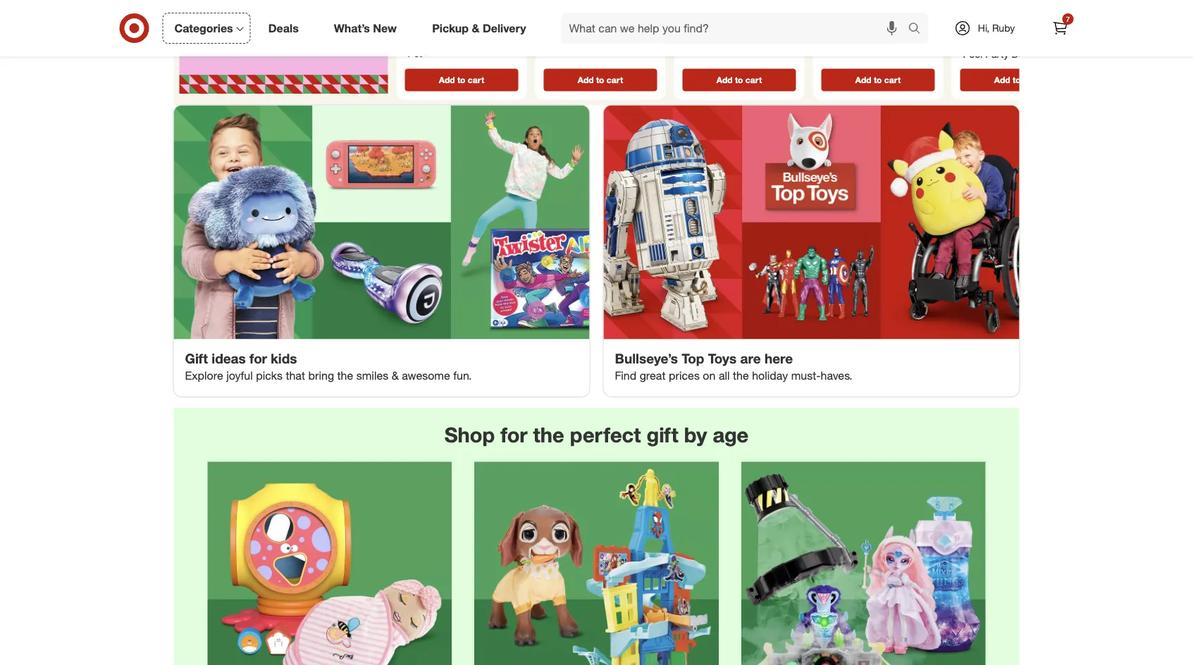 Task type: locate. For each thing, give the bounding box(es) containing it.
pickup & delivery link
[[420, 13, 544, 44]]

dog
[[713, 37, 731, 49]]

the left perfect
[[534, 422, 565, 448]]

on right 30%
[[1018, 22, 1028, 33]]

add to cart down bedding
[[995, 75, 1040, 85]]

ruby
[[993, 22, 1016, 34]]

cart down the interactive
[[468, 75, 485, 85]]

add to cart down the shopping at the top
[[578, 75, 624, 85]]

cart
[[468, 75, 485, 85], [607, 75, 624, 85], [746, 75, 762, 85], [885, 75, 901, 85], [1024, 75, 1040, 85]]

cart down register in the right top of the page
[[885, 75, 901, 85]]

new
[[373, 21, 397, 35]]

cart down bedding
[[1024, 75, 1040, 85]]

1 horizontal spatial the
[[534, 422, 565, 448]]

plush
[[686, 37, 710, 49]]

2 add from the left
[[578, 75, 594, 85]]

add for register
[[856, 75, 872, 85]]

bullseye's top toys are here find great prices on all the holiday must-haves.
[[615, 350, 853, 383]]

to for register
[[874, 75, 883, 85]]

0 horizontal spatial target
[[547, 24, 574, 37]]

$24.99 $29.99 sale bitzee interactive digital pet
[[408, 9, 515, 60]]

4 add to cart from the left
[[856, 75, 901, 85]]

7 link
[[1045, 13, 1077, 44]]

target
[[547, 24, 574, 37], [686, 24, 713, 37], [825, 24, 852, 37]]

add to cart
[[439, 75, 485, 85], [578, 75, 624, 85], [717, 75, 762, 85], [856, 75, 901, 85], [995, 75, 1040, 85]]

add to cart button
[[405, 69, 519, 91], [544, 69, 658, 91], [683, 69, 797, 91], [822, 69, 935, 91], [961, 69, 1074, 91]]

to down the interactive
[[458, 75, 466, 85]]

to down accessories
[[874, 75, 883, 85]]

2 to from the left
[[597, 75, 605, 85]]

1 horizontal spatial for
[[501, 422, 528, 448]]

1 add to cart from the left
[[439, 75, 485, 85]]

5 to from the left
[[1013, 75, 1021, 85]]

0 horizontal spatial $29.99
[[423, 21, 448, 32]]

toy
[[577, 24, 591, 37]]

add to cart button down bedding
[[961, 69, 1074, 91]]

for inside gift ideas for kids explore joyful picks that bring the smiles & awesome fun.
[[250, 350, 267, 367]]

2 cart from the left
[[607, 75, 624, 85]]

bullseye's
[[615, 350, 678, 367]]

add to cart for register
[[856, 75, 901, 85]]

to down bedding
[[1013, 75, 1021, 85]]

2 horizontal spatial the
[[733, 369, 749, 383]]

add for shopping
[[578, 75, 594, 85]]

top
[[682, 350, 705, 367]]

2 horizontal spatial target
[[825, 24, 852, 37]]

& right smiles
[[392, 369, 399, 383]]

0 horizontal spatial for
[[250, 350, 267, 367]]

add to cart button down the shopping at the top
[[544, 69, 658, 91]]

interactive
[[438, 35, 484, 47]]

1 horizontal spatial target
[[686, 24, 713, 37]]

$29.99 up accessories
[[825, 9, 854, 21]]

for right "shop"
[[501, 422, 528, 448]]

0 vertical spatial on
[[1018, 22, 1028, 33]]

haves.
[[821, 369, 853, 383]]

the right bring
[[337, 369, 353, 383]]

bedding
[[1017, 33, 1048, 43]]

gift
[[647, 422, 679, 448]]

1 to from the left
[[458, 75, 466, 85]]

add to cart button down the interactive
[[405, 69, 519, 91]]

1 add to cart button from the left
[[405, 69, 519, 91]]

add to cart down (target on the top right of page
[[717, 75, 762, 85]]

0 horizontal spatial &
[[392, 369, 399, 383]]

shopping
[[594, 24, 637, 37]]

target for target cash register + accessories
[[825, 24, 852, 37]]

to for shopping
[[597, 75, 605, 85]]

target down the $9.99
[[686, 24, 713, 37]]

bullseye
[[735, 24, 772, 37]]

1 horizontal spatial &
[[472, 21, 480, 35]]

target down $19.99
[[547, 24, 574, 37]]

toys
[[991, 33, 1007, 43]]

target inside the $19.99 target toy shopping cart
[[547, 24, 574, 37]]

2 horizontal spatial &
[[1009, 33, 1014, 43]]

barbie
[[964, 33, 988, 43]]

cart for $9.99 target 10'' bullseye plush dog (target exclusive)
[[746, 75, 762, 85]]

1 target from the left
[[547, 24, 574, 37]]

4 add from the left
[[856, 75, 872, 85]]

add down accessories
[[856, 75, 872, 85]]

$29.99
[[825, 9, 854, 21], [423, 21, 448, 32]]

pickup
[[432, 21, 469, 35]]

0 horizontal spatial on
[[703, 369, 716, 383]]

30%
[[999, 22, 1016, 33]]

1 cart from the left
[[468, 75, 485, 85]]

1 vertical spatial on
[[703, 369, 716, 383]]

3 cart from the left
[[746, 75, 762, 85]]

0 horizontal spatial the
[[337, 369, 353, 383]]

add for bullseye
[[717, 75, 733, 85]]

& right toys
[[1009, 33, 1014, 43]]

2 add to cart from the left
[[578, 75, 624, 85]]

3 add from the left
[[717, 75, 733, 85]]

4 to from the left
[[874, 75, 883, 85]]

pet
[[408, 47, 423, 60]]

cart down the shopping at the top
[[607, 75, 624, 85]]

3 add to cart from the left
[[717, 75, 762, 85]]

0 vertical spatial for
[[250, 350, 267, 367]]

add down exclusive)
[[717, 75, 733, 85]]

toys
[[709, 350, 737, 367]]

target left cash
[[825, 24, 852, 37]]

+
[[919, 24, 925, 37]]

&
[[472, 21, 480, 35], [1009, 33, 1014, 43], [392, 369, 399, 383]]

to for bullseye
[[735, 75, 744, 85]]

$29.99 up bitzee
[[423, 21, 448, 32]]

add down the interactive
[[439, 75, 455, 85]]

target inside $29.99 target cash register + accessories
[[825, 24, 852, 37]]

cart down (target on the top right of page
[[746, 75, 762, 85]]

holiday
[[753, 369, 789, 383]]

target inside $9.99 target 10'' bullseye plush dog (target exclusive)
[[686, 24, 713, 37]]

& inside gift ideas for kids explore joyful picks that bring the smiles & awesome fun.
[[392, 369, 399, 383]]

add down toy at the top of the page
[[578, 75, 594, 85]]

10''
[[716, 24, 732, 37]]

bitzee
[[408, 35, 436, 47]]

to down the $19.99 target toy shopping cart
[[597, 75, 605, 85]]

what's
[[334, 21, 370, 35]]

the
[[337, 369, 353, 383], [733, 369, 749, 383], [534, 422, 565, 448]]

1 vertical spatial for
[[501, 422, 528, 448]]

on
[[1018, 22, 1028, 33], [703, 369, 716, 383]]

$24.99
[[408, 9, 437, 21]]

3 to from the left
[[735, 75, 744, 85]]

2 add to cart button from the left
[[544, 69, 658, 91]]

3 target from the left
[[825, 24, 852, 37]]

on left all
[[703, 369, 716, 383]]

add down toys
[[995, 75, 1011, 85]]

add to cart button for bullseye
[[683, 69, 797, 91]]

5 cart from the left
[[1024, 75, 1040, 85]]

categories link
[[163, 13, 251, 44]]

1 horizontal spatial $29.99
[[825, 9, 854, 21]]

1 add from the left
[[439, 75, 455, 85]]

4 add to cart button from the left
[[822, 69, 935, 91]]

by
[[685, 422, 708, 448]]

that
[[286, 369, 305, 383]]

cart for $19.99 target toy shopping cart
[[607, 75, 624, 85]]

2 target from the left
[[686, 24, 713, 37]]

add
[[439, 75, 455, 85], [578, 75, 594, 85], [717, 75, 733, 85], [856, 75, 872, 85], [995, 75, 1011, 85]]

the right all
[[733, 369, 749, 383]]

for up picks
[[250, 350, 267, 367]]

add to cart down accessories
[[856, 75, 901, 85]]

awesome
[[402, 369, 450, 383]]

$29.99 inside $24.99 $29.99 sale bitzee interactive digital pet
[[423, 21, 448, 32]]

1 horizontal spatial on
[[1018, 22, 1028, 33]]

search
[[902, 23, 936, 36]]

to
[[458, 75, 466, 85], [597, 75, 605, 85], [735, 75, 744, 85], [874, 75, 883, 85], [1013, 75, 1021, 85]]

target for target toy shopping cart
[[547, 24, 574, 37]]

5 add from the left
[[995, 75, 1011, 85]]

4 cart from the left
[[885, 75, 901, 85]]

add to cart button for bitzee
[[405, 69, 519, 91]]

to down (target on the top right of page
[[735, 75, 744, 85]]

the inside gift ideas for kids explore joyful picks that bring the smiles & awesome fun.
[[337, 369, 353, 383]]

add to cart button for register
[[822, 69, 935, 91]]

& right sale
[[472, 21, 480, 35]]

add to cart button down accessories
[[822, 69, 935, 91]]

add to cart button down (target on the top right of page
[[683, 69, 797, 91]]

for
[[250, 350, 267, 367], [501, 422, 528, 448]]

3 add to cart button from the left
[[683, 69, 797, 91]]

$9.99 target 10'' bullseye plush dog (target exclusive)
[[686, 9, 772, 61]]

add to cart down the interactive
[[439, 75, 485, 85]]



Task type: vqa. For each thing, say whether or not it's contained in the screenshot.
collection.
no



Task type: describe. For each thing, give the bounding box(es) containing it.
$179.99
[[964, 9, 999, 21]]

gift
[[185, 350, 208, 367]]

cart
[[547, 37, 566, 49]]

on inside save 30% on select barbie toys & bedding
[[1018, 22, 1028, 33]]

accessories
[[825, 37, 879, 49]]

bring
[[308, 369, 334, 383]]

save
[[978, 22, 996, 33]]

picks
[[256, 369, 283, 383]]

select
[[1030, 22, 1053, 33]]

the inside bullseye's top toys are here find great prices on all the holiday must-haves.
[[733, 369, 749, 383]]

add to cart button for shopping
[[544, 69, 658, 91]]

what's new link
[[322, 13, 415, 44]]

must-
[[792, 369, 821, 383]]

$19.99
[[547, 9, 576, 21]]

5 add to cart from the left
[[995, 75, 1040, 85]]

target for target 10'' bullseye plush dog (target exclusive)
[[686, 24, 713, 37]]

7
[[1067, 14, 1071, 23]]

add for bitzee
[[439, 75, 455, 85]]

digital
[[487, 35, 515, 47]]

ideas
[[212, 350, 246, 367]]

What can we help you find? suggestions appear below search field
[[561, 13, 912, 44]]

all
[[719, 369, 730, 383]]

register
[[880, 24, 917, 37]]

perfect
[[570, 422, 641, 448]]

$19.99 target toy shopping cart
[[547, 9, 637, 49]]

& inside save 30% on select barbie toys & bedding
[[1009, 33, 1014, 43]]

search button
[[902, 13, 936, 47]]

exclusive)
[[686, 49, 730, 61]]

smiles
[[357, 369, 389, 383]]

hi, ruby
[[979, 22, 1016, 34]]

hi,
[[979, 22, 990, 34]]

cart for $24.99 $29.99 sale bitzee interactive digital pet
[[468, 75, 485, 85]]

explore
[[185, 369, 223, 383]]

gift ideas for kids explore joyful picks that bring the smiles & awesome fun.
[[185, 350, 472, 383]]

to for bitzee
[[458, 75, 466, 85]]

add to cart for bitzee
[[439, 75, 485, 85]]

sale
[[450, 21, 467, 32]]

kids
[[271, 350, 297, 367]]

deals link
[[256, 13, 316, 44]]

5 add to cart button from the left
[[961, 69, 1074, 91]]

$9.99
[[686, 9, 710, 21]]

save 30% on select barbie toys & bedding
[[964, 22, 1053, 43]]

cash
[[854, 24, 877, 37]]

carousel region
[[174, 0, 1083, 105]]

are
[[741, 350, 761, 367]]

prices
[[669, 369, 700, 383]]

fun.
[[454, 369, 472, 383]]

here
[[765, 350, 794, 367]]

deals
[[268, 21, 299, 35]]

(target
[[734, 37, 764, 49]]

great
[[640, 369, 666, 383]]

shop
[[445, 422, 495, 448]]

what's new
[[334, 21, 397, 35]]

categories
[[175, 21, 233, 35]]

add to cart for shopping
[[578, 75, 624, 85]]

age
[[713, 422, 749, 448]]

$29.99 target cash register + accessories
[[825, 9, 925, 49]]

on inside bullseye's top toys are here find great prices on all the holiday must-haves.
[[703, 369, 716, 383]]

add to cart for bullseye
[[717, 75, 762, 85]]

pickup & delivery
[[432, 21, 526, 35]]

cart for $29.99 target cash register + accessories
[[885, 75, 901, 85]]

shop for the perfect gift by age
[[445, 422, 749, 448]]

joyful
[[227, 369, 253, 383]]

delivery
[[483, 21, 526, 35]]

$29.99 inside $29.99 target cash register + accessories
[[825, 9, 854, 21]]

find
[[615, 369, 637, 383]]



